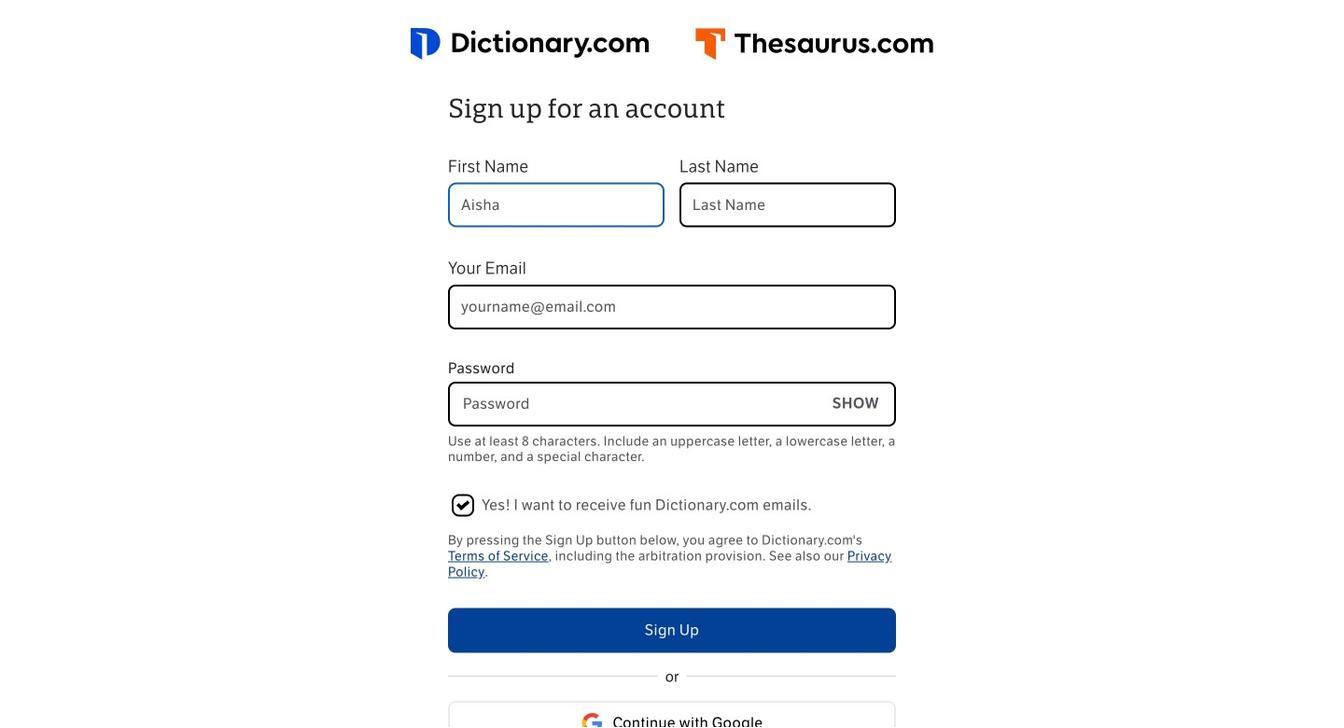 Task type: locate. For each thing, give the bounding box(es) containing it.
Last Name text field
[[680, 183, 896, 227]]

None checkbox
[[452, 494, 474, 517]]

Password password field
[[450, 384, 818, 425]]

yourname@email.com email field
[[448, 285, 896, 329]]



Task type: describe. For each thing, give the bounding box(es) containing it.
First Name text field
[[448, 183, 665, 227]]



Task type: vqa. For each thing, say whether or not it's contained in the screenshot.
Last Name text field
yes



